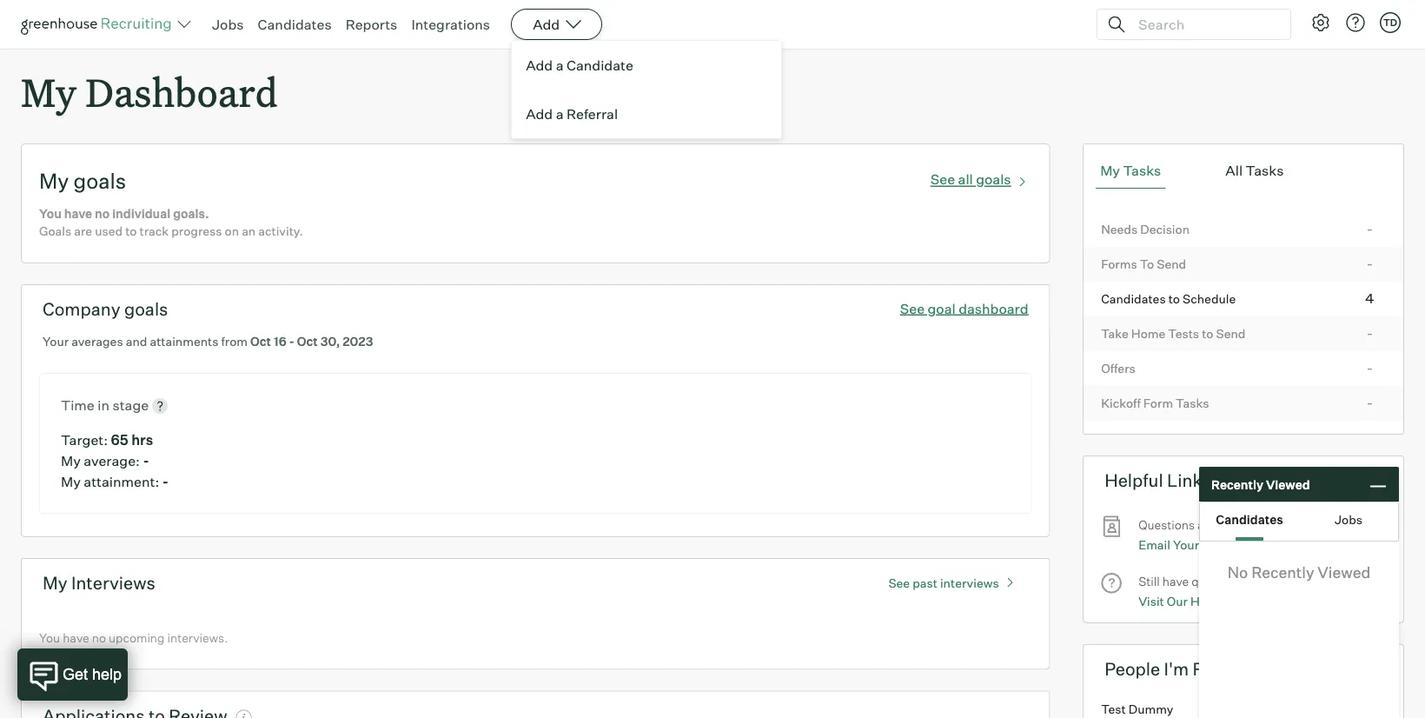 Task type: vqa. For each thing, say whether or not it's contained in the screenshot.


Task type: describe. For each thing, give the bounding box(es) containing it.
td
[[1384, 17, 1398, 28]]

visit
[[1139, 593, 1165, 609]]

or
[[1259, 517, 1271, 533]]

candidates inside tab list
[[1217, 512, 1284, 527]]

take
[[1102, 326, 1129, 341]]

contacts
[[1258, 537, 1309, 552]]

add a referral link
[[512, 90, 782, 138]]

test dummy
[[1102, 701, 1174, 716]]

have for help
[[1163, 574, 1190, 589]]

take home tests to send
[[1102, 326, 1246, 341]]

past
[[913, 575, 938, 591]]

all tasks button
[[1222, 153, 1289, 189]]

needs
[[1102, 221, 1138, 237]]

helpful
[[1105, 470, 1164, 491]]

all
[[1226, 162, 1243, 179]]

see all goals
[[931, 171, 1012, 188]]

0 vertical spatial recently
[[1212, 477, 1264, 492]]

see for my interviews
[[889, 575, 910, 591]]

see past interviews link
[[880, 568, 1029, 591]]

decision
[[1141, 221, 1190, 237]]

progress
[[171, 224, 222, 239]]

from
[[221, 334, 248, 349]]

email your in-house contacts link
[[1139, 535, 1309, 555]]

average:
[[84, 452, 140, 470]]

company
[[43, 298, 121, 320]]

hrs
[[131, 431, 153, 449]]

no recently viewed
[[1228, 563, 1371, 582]]

add for add a referral
[[526, 105, 553, 123]]

2 oct from the left
[[297, 334, 318, 349]]

Search text field
[[1135, 12, 1275, 37]]

center
[[1221, 593, 1259, 609]]

30,
[[321, 334, 340, 349]]

visit our help center link
[[1139, 592, 1259, 611]]

greenhouse recruiting image
[[21, 14, 177, 35]]

target: 65 hrs my average: - my attainment: -
[[61, 431, 169, 491]]

a for candidate
[[556, 57, 564, 74]]

i'm
[[1165, 658, 1190, 680]]

form
[[1144, 395, 1174, 411]]

see goal dashboard
[[901, 300, 1029, 317]]

our
[[1168, 593, 1189, 609]]

tasks for my tasks
[[1124, 162, 1162, 179]]

your inside questions about jobs or permissions? email your in-house contacts
[[1174, 537, 1200, 552]]

see for company goals
[[901, 300, 925, 317]]

candidates for candidates to schedule
[[1102, 291, 1166, 306]]

65
[[111, 431, 129, 449]]

candidate
[[567, 57, 634, 74]]

referral
[[567, 105, 618, 123]]

2 vertical spatial have
[[63, 631, 89, 646]]

a for referral
[[556, 105, 564, 123]]

tab list containing candidates
[[1201, 503, 1399, 541]]

add for add a candidate
[[526, 57, 553, 74]]

on
[[225, 224, 239, 239]]

activity.
[[258, 224, 303, 239]]

see all goals link
[[931, 167, 1033, 188]]

target:
[[61, 431, 108, 449]]

goals.
[[173, 206, 209, 221]]

and
[[126, 334, 147, 349]]

1 horizontal spatial jobs
[[1336, 512, 1363, 527]]

company goals
[[43, 298, 168, 320]]

needs decision
[[1102, 221, 1190, 237]]

stage
[[113, 397, 149, 414]]

your averages and attainments from oct 16 - oct 30, 2023
[[43, 334, 373, 349]]

home
[[1132, 326, 1166, 341]]

all
[[959, 171, 974, 188]]

attainment:
[[84, 473, 159, 491]]

dummy
[[1129, 701, 1174, 716]]

recently viewed
[[1212, 477, 1311, 492]]

still
[[1139, 574, 1160, 589]]

following
[[1193, 658, 1272, 680]]

dashboard
[[85, 66, 278, 117]]

all tasks
[[1226, 162, 1285, 179]]

time
[[61, 397, 95, 414]]

used
[[95, 224, 123, 239]]

4
[[1366, 289, 1375, 307]]

my goals
[[39, 168, 126, 194]]

in-
[[1203, 537, 1219, 552]]

upcoming
[[109, 631, 165, 646]]

schedule
[[1183, 291, 1237, 306]]

individual
[[112, 206, 171, 221]]

tasks for all tasks
[[1246, 162, 1285, 179]]

16
[[274, 334, 287, 349]]

goals
[[39, 224, 71, 239]]

jobs link
[[212, 16, 244, 33]]

my for my interviews
[[43, 572, 67, 594]]

track
[[140, 224, 169, 239]]

0 vertical spatial your
[[43, 334, 69, 349]]

helpful links
[[1105, 470, 1212, 491]]

my for my tasks
[[1101, 162, 1121, 179]]

0 horizontal spatial viewed
[[1267, 477, 1311, 492]]

offers
[[1102, 361, 1136, 376]]

integrations link
[[412, 16, 490, 33]]

see past interviews
[[889, 575, 1000, 591]]

2 vertical spatial to
[[1203, 326, 1214, 341]]

tab list containing my tasks
[[1097, 153, 1392, 189]]

email
[[1139, 537, 1171, 552]]



Task type: locate. For each thing, give the bounding box(es) containing it.
no up used at top left
[[95, 206, 110, 221]]

a left candidate at the left of page
[[556, 57, 564, 74]]

1 vertical spatial no
[[92, 631, 106, 646]]

no
[[1228, 563, 1249, 582]]

a left referral
[[556, 105, 564, 123]]

tab list
[[1097, 153, 1392, 189], [1201, 503, 1399, 541]]

0 horizontal spatial to
[[125, 224, 137, 239]]

goal
[[928, 300, 956, 317]]

test
[[1102, 701, 1127, 716]]

1 vertical spatial to
[[1169, 291, 1181, 306]]

viewed up the permissions?
[[1267, 477, 1311, 492]]

forms
[[1102, 256, 1138, 271]]

questions
[[1139, 517, 1196, 533]]

have inside you have no individual goals. goals are used to track progress on an activity.
[[64, 206, 92, 221]]

2 horizontal spatial candidates
[[1217, 512, 1284, 527]]

help
[[1191, 593, 1218, 609]]

0 horizontal spatial jobs
[[212, 16, 244, 33]]

you up goals
[[39, 206, 62, 221]]

my interviews
[[43, 572, 155, 594]]

oct left 16
[[250, 334, 271, 349]]

0 vertical spatial candidates
[[258, 16, 332, 33]]

have for goals
[[64, 206, 92, 221]]

tests
[[1169, 326, 1200, 341]]

an
[[242, 224, 256, 239]]

td menu
[[511, 40, 783, 139]]

interviews
[[71, 572, 155, 594]]

you have no individual goals. goals are used to track progress on an activity.
[[39, 206, 303, 239]]

interviews.
[[167, 631, 228, 646]]

tasks right all
[[1246, 162, 1285, 179]]

you
[[39, 206, 62, 221], [39, 631, 60, 646]]

reports link
[[346, 16, 398, 33]]

recently up jobs
[[1212, 477, 1264, 492]]

0 vertical spatial to
[[125, 224, 137, 239]]

1 vertical spatial tab list
[[1201, 503, 1399, 541]]

1 vertical spatial viewed
[[1318, 563, 1371, 582]]

1 horizontal spatial viewed
[[1318, 563, 1371, 582]]

0 horizontal spatial oct
[[250, 334, 271, 349]]

td button
[[1381, 12, 1402, 33]]

have up our
[[1163, 574, 1190, 589]]

0 vertical spatial add
[[533, 16, 560, 33]]

add down add dropdown button
[[526, 57, 553, 74]]

add for add
[[533, 16, 560, 33]]

add a candidate link
[[512, 41, 782, 90]]

tasks up needs decision
[[1124, 162, 1162, 179]]

1 horizontal spatial oct
[[297, 334, 318, 349]]

attainments
[[150, 334, 219, 349]]

candidates to schedule
[[1102, 291, 1237, 306]]

are
[[74, 224, 92, 239]]

0 vertical spatial no
[[95, 206, 110, 221]]

about
[[1198, 517, 1231, 533]]

to up the take home tests to send
[[1169, 291, 1181, 306]]

jobs
[[212, 16, 244, 33], [1336, 512, 1363, 527]]

2 vertical spatial see
[[889, 575, 910, 591]]

my for my dashboard
[[21, 66, 76, 117]]

send
[[1157, 256, 1187, 271], [1217, 326, 1246, 341]]

people i'm following
[[1105, 658, 1272, 680]]

1 vertical spatial add
[[526, 57, 553, 74]]

your
[[43, 334, 69, 349], [1174, 537, 1200, 552]]

goals
[[74, 168, 126, 194], [977, 171, 1012, 188], [124, 298, 168, 320]]

time in
[[61, 397, 113, 414]]

1 vertical spatial jobs
[[1336, 512, 1363, 527]]

0 vertical spatial jobs
[[212, 16, 244, 33]]

my
[[21, 66, 76, 117], [1101, 162, 1121, 179], [39, 168, 69, 194], [61, 452, 81, 470], [61, 473, 81, 491], [43, 572, 67, 594]]

candidates up house
[[1217, 512, 1284, 527]]

add button
[[511, 9, 603, 40]]

add up add a candidate at the top left of the page
[[533, 16, 560, 33]]

you for you have no upcoming interviews.
[[39, 631, 60, 646]]

goals up and
[[124, 298, 168, 320]]

tasks right form
[[1176, 395, 1210, 411]]

1 vertical spatial send
[[1217, 326, 1246, 341]]

1 vertical spatial a
[[556, 105, 564, 123]]

1 vertical spatial you
[[39, 631, 60, 646]]

to
[[125, 224, 137, 239], [1169, 291, 1181, 306], [1203, 326, 1214, 341]]

send down schedule
[[1217, 326, 1246, 341]]

to down individual
[[125, 224, 137, 239]]

averages
[[71, 334, 123, 349]]

no for upcoming
[[92, 631, 106, 646]]

-
[[1367, 220, 1374, 237], [1367, 254, 1374, 272], [1367, 324, 1374, 341], [289, 334, 295, 349], [1367, 359, 1374, 376], [1367, 394, 1374, 411], [143, 452, 149, 470], [162, 473, 169, 491]]

add inside dropdown button
[[533, 16, 560, 33]]

0 horizontal spatial candidates
[[258, 16, 332, 33]]

2 vertical spatial add
[[526, 105, 553, 123]]

my tasks
[[1101, 162, 1162, 179]]

1 horizontal spatial to
[[1169, 291, 1181, 306]]

2 horizontal spatial to
[[1203, 326, 1214, 341]]

candidates link
[[258, 16, 332, 33]]

0 vertical spatial tab list
[[1097, 153, 1392, 189]]

no
[[95, 206, 110, 221], [92, 631, 106, 646]]

my for my goals
[[39, 168, 69, 194]]

see left past
[[889, 575, 910, 591]]

viewed
[[1267, 477, 1311, 492], [1318, 563, 1371, 582]]

still have questions? visit our help center
[[1139, 574, 1259, 609]]

candidates for candidates link
[[258, 16, 332, 33]]

tasks inside my tasks button
[[1124, 162, 1162, 179]]

1 vertical spatial your
[[1174, 537, 1200, 552]]

forms to send
[[1102, 256, 1187, 271]]

1 you from the top
[[39, 206, 62, 221]]

you for you have no individual goals. goals are used to track progress on an activity.
[[39, 206, 62, 221]]

0 vertical spatial a
[[556, 57, 564, 74]]

see goal dashboard link
[[901, 300, 1029, 317]]

to right tests
[[1203, 326, 1214, 341]]

questions?
[[1192, 574, 1254, 589]]

dashboard
[[959, 300, 1029, 317]]

0 horizontal spatial tasks
[[1124, 162, 1162, 179]]

have up the are
[[64, 206, 92, 221]]

have down my interviews
[[63, 631, 89, 646]]

no for individual
[[95, 206, 110, 221]]

td button
[[1377, 9, 1405, 37]]

see for my goals
[[931, 171, 956, 188]]

have inside "still have questions? visit our help center"
[[1163, 574, 1190, 589]]

0 vertical spatial send
[[1157, 256, 1187, 271]]

jobs up no recently viewed
[[1336, 512, 1363, 527]]

integrations
[[412, 16, 490, 33]]

you have no upcoming interviews.
[[39, 631, 228, 646]]

1 horizontal spatial your
[[1174, 537, 1200, 552]]

no inside you have no individual goals. goals are used to track progress on an activity.
[[95, 206, 110, 221]]

candidates right the jobs link
[[258, 16, 332, 33]]

my inside button
[[1101, 162, 1121, 179]]

viewed down the permissions?
[[1318, 563, 1371, 582]]

1 vertical spatial candidates
[[1102, 291, 1166, 306]]

candidates down forms to send
[[1102, 291, 1166, 306]]

0 vertical spatial have
[[64, 206, 92, 221]]

in
[[98, 397, 110, 414]]

your left in-
[[1174, 537, 1200, 552]]

see left goal
[[901, 300, 925, 317]]

kickoff form tasks
[[1102, 395, 1210, 411]]

0 vertical spatial you
[[39, 206, 62, 221]]

0 vertical spatial viewed
[[1267, 477, 1311, 492]]

0 horizontal spatial send
[[1157, 256, 1187, 271]]

reports
[[346, 16, 398, 33]]

no left upcoming
[[92, 631, 106, 646]]

oct left 30, in the top of the page
[[297, 334, 318, 349]]

tasks inside all tasks button
[[1246, 162, 1285, 179]]

1 vertical spatial see
[[901, 300, 925, 317]]

people
[[1105, 658, 1161, 680]]

to inside you have no individual goals. goals are used to track progress on an activity.
[[125, 224, 137, 239]]

your down company
[[43, 334, 69, 349]]

1 horizontal spatial send
[[1217, 326, 1246, 341]]

goals for company goals
[[124, 298, 168, 320]]

2 a from the top
[[556, 105, 564, 123]]

test dummy link
[[1084, 693, 1404, 718]]

1 vertical spatial recently
[[1252, 563, 1315, 582]]

1 horizontal spatial tasks
[[1176, 395, 1210, 411]]

you down my interviews
[[39, 631, 60, 646]]

recently down 'contacts'
[[1252, 563, 1315, 582]]

to
[[1140, 256, 1155, 271]]

add left referral
[[526, 105, 553, 123]]

goals for my goals
[[74, 168, 126, 194]]

you inside you have no individual goals. goals are used to track progress on an activity.
[[39, 206, 62, 221]]

people i'm following link
[[1083, 644, 1405, 693]]

a
[[556, 57, 564, 74], [556, 105, 564, 123]]

1 vertical spatial have
[[1163, 574, 1190, 589]]

permissions?
[[1273, 517, 1348, 533]]

jobs left candidates link
[[212, 16, 244, 33]]

0 vertical spatial see
[[931, 171, 956, 188]]

see left all at the right top of page
[[931, 171, 956, 188]]

add a candidate
[[526, 57, 634, 74]]

2023
[[343, 334, 373, 349]]

1 oct from the left
[[250, 334, 271, 349]]

2 you from the top
[[39, 631, 60, 646]]

recently
[[1212, 477, 1264, 492], [1252, 563, 1315, 582]]

send right to
[[1157, 256, 1187, 271]]

2 horizontal spatial tasks
[[1246, 162, 1285, 179]]

0 horizontal spatial your
[[43, 334, 69, 349]]

1 a from the top
[[556, 57, 564, 74]]

interviews
[[941, 575, 1000, 591]]

2 vertical spatial candidates
[[1217, 512, 1284, 527]]

house
[[1219, 537, 1255, 552]]

goals up used at top left
[[74, 168, 126, 194]]

goals right all at the right top of page
[[977, 171, 1012, 188]]

configure image
[[1311, 12, 1332, 33]]

1 horizontal spatial candidates
[[1102, 291, 1166, 306]]

add a referral
[[526, 105, 618, 123]]



